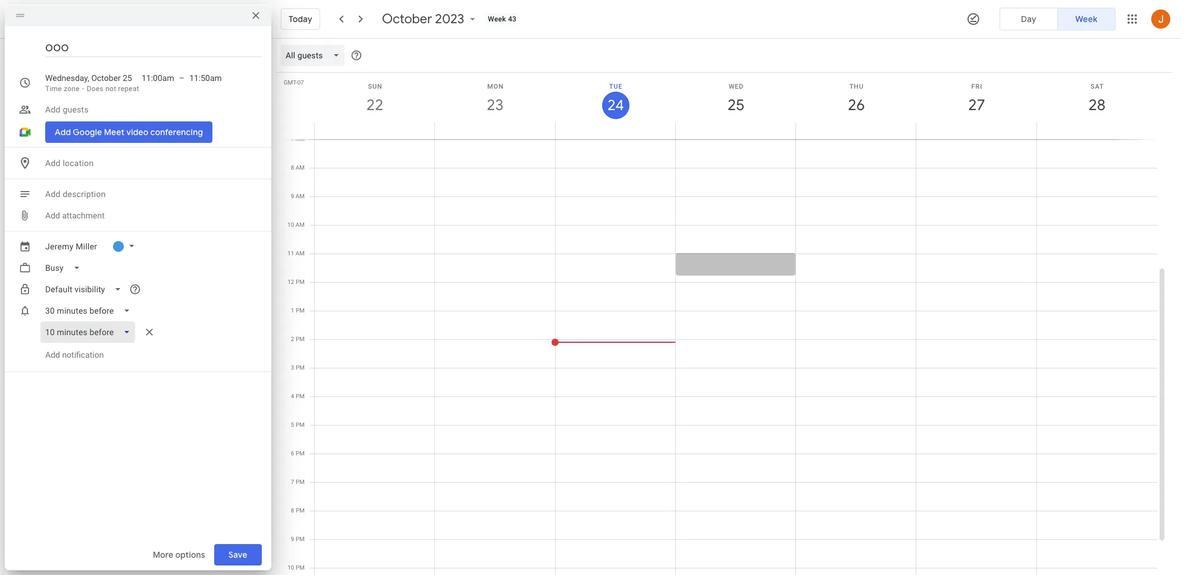 Task type: describe. For each thing, give the bounding box(es) containing it.
sun 22
[[366, 83, 383, 115]]

22
[[366, 95, 383, 115]]

gmt-07
[[284, 79, 304, 86]]

add location button
[[40, 152, 262, 174]]

25 column header
[[676, 73, 797, 139]]

7 am
[[291, 136, 305, 142]]

add description
[[45, 189, 106, 199]]

notification
[[62, 350, 104, 360]]

repeat
[[118, 85, 139, 93]]

pm for 1 pm
[[296, 307, 305, 314]]

3 pm
[[291, 364, 305, 371]]

pm for 2 pm
[[296, 336, 305, 342]]

4 pm
[[291, 393, 305, 400]]

attachment
[[62, 211, 105, 220]]

miller
[[76, 242, 97, 251]]

9 pm
[[291, 536, 305, 542]]

6 pm
[[291, 450, 305, 457]]

tuesday, october 24, today element
[[602, 92, 630, 119]]

26
[[848, 95, 865, 115]]

pm for 7 pm
[[296, 479, 305, 485]]

does
[[87, 85, 104, 93]]

add attachment
[[45, 211, 105, 220]]

am for 10 am
[[296, 222, 305, 228]]

zone
[[64, 85, 80, 93]]

add for add guests
[[45, 105, 61, 114]]

option group containing day
[[1000, 8, 1116, 30]]

5
[[291, 422, 294, 428]]

1
[[291, 307, 294, 314]]

monday, october 23 element
[[482, 92, 509, 119]]

saturday, october 28 element
[[1084, 92, 1112, 119]]

add guests button
[[40, 99, 262, 120]]

thu 26
[[848, 83, 865, 115]]

add location
[[45, 158, 94, 168]]

Week radio
[[1058, 8, 1116, 30]]

wed
[[729, 83, 744, 91]]

guests
[[63, 105, 89, 114]]

11 am
[[288, 250, 305, 257]]

today button
[[281, 5, 320, 33]]

grid containing 22
[[276, 39, 1168, 575]]

wednesday, october 25
[[45, 73, 132, 83]]

9 am
[[291, 193, 305, 199]]

october 2023
[[382, 11, 464, 27]]

location
[[63, 158, 94, 168]]

22 column header
[[314, 73, 435, 139]]

2
[[291, 336, 294, 342]]

am for 11 am
[[296, 250, 305, 257]]

not
[[106, 85, 116, 93]]

add notification button
[[40, 341, 109, 369]]

fri 27
[[968, 83, 985, 115]]

2023
[[435, 11, 464, 27]]

today
[[289, 14, 312, 24]]

27
[[968, 95, 985, 115]]

12
[[288, 279, 294, 285]]

10 for 10 pm
[[288, 564, 294, 571]]

time zone
[[45, 85, 80, 93]]

28 column header
[[1037, 73, 1158, 139]]

add notification
[[45, 350, 104, 360]]

pm for 4 pm
[[296, 393, 305, 400]]

8 for 8 pm
[[291, 507, 294, 514]]

1 vertical spatial october
[[91, 73, 121, 83]]

sat
[[1091, 83, 1105, 91]]

wednesday, october 25 element
[[723, 92, 750, 119]]

gmt-
[[284, 79, 298, 86]]

23
[[486, 95, 503, 115]]

8 am
[[291, 164, 305, 171]]



Task type: vqa. For each thing, say whether or not it's contained in the screenshot.
the S
no



Task type: locate. For each thing, give the bounding box(es) containing it.
pm down 9 pm
[[296, 564, 305, 571]]

0 vertical spatial 8
[[291, 164, 294, 171]]

5 add from the top
[[45, 350, 60, 360]]

october
[[382, 11, 432, 27], [91, 73, 121, 83]]

6 pm from the top
[[296, 422, 305, 428]]

grid
[[276, 39, 1168, 575]]

add for add location
[[45, 158, 61, 168]]

october 2023 button
[[377, 11, 483, 27]]

option group
[[1000, 8, 1116, 30]]

jeremy miller
[[45, 242, 97, 251]]

am for 7 am
[[296, 136, 305, 142]]

5 am from the top
[[296, 250, 305, 257]]

9 pm from the top
[[296, 507, 305, 514]]

add left location
[[45, 158, 61, 168]]

add inside add description dropdown button
[[45, 189, 61, 199]]

2 8 from the top
[[291, 507, 294, 514]]

1 vertical spatial 25
[[727, 95, 744, 115]]

add inside add attachment button
[[45, 211, 60, 220]]

pm down 7 pm
[[296, 507, 305, 514]]

notifications element
[[40, 300, 262, 343]]

pm right 5
[[296, 422, 305, 428]]

8 down 7 pm
[[291, 507, 294, 514]]

am up "8 am"
[[296, 136, 305, 142]]

3 add from the top
[[45, 189, 61, 199]]

7 up "8 am"
[[291, 136, 294, 142]]

8 for 8 am
[[291, 164, 294, 171]]

time
[[45, 85, 62, 93]]

fri
[[972, 83, 983, 91]]

am for 8 am
[[296, 164, 305, 171]]

6
[[291, 450, 294, 457]]

add down time at the top left
[[45, 105, 61, 114]]

am
[[296, 136, 305, 142], [296, 164, 305, 171], [296, 193, 305, 199], [296, 222, 305, 228], [296, 250, 305, 257]]

24
[[607, 96, 624, 115]]

add inside add location dropdown button
[[45, 158, 61, 168]]

pm for 5 pm
[[296, 422, 305, 428]]

1 horizontal spatial week
[[1076, 14, 1098, 24]]

0 vertical spatial october
[[382, 11, 432, 27]]

8
[[291, 164, 294, 171], [291, 507, 294, 514]]

week for week 43
[[488, 15, 507, 23]]

pm for 12 pm
[[296, 279, 305, 285]]

1 vertical spatial 7
[[291, 479, 294, 485]]

2 am from the top
[[296, 164, 305, 171]]

10
[[288, 222, 294, 228], [288, 564, 294, 571]]

week
[[1076, 14, 1098, 24], [488, 15, 507, 23]]

add for add description
[[45, 189, 61, 199]]

10 pm
[[288, 564, 305, 571]]

add inside add guests dropdown button
[[45, 105, 61, 114]]

9 up 10 am
[[291, 193, 294, 199]]

pm down 8 pm
[[296, 536, 305, 542]]

1 vertical spatial 8
[[291, 507, 294, 514]]

8 pm
[[291, 507, 305, 514]]

add attachment button
[[40, 205, 109, 226]]

12 pm
[[288, 279, 305, 285]]

3
[[291, 364, 294, 371]]

pm for 9 pm
[[296, 536, 305, 542]]

jeremy
[[45, 242, 74, 251]]

28
[[1089, 95, 1106, 115]]

sunday, october 22 element
[[362, 92, 389, 119]]

3 am from the top
[[296, 193, 305, 199]]

0 vertical spatial 9
[[291, 193, 294, 199]]

0 horizontal spatial october
[[91, 73, 121, 83]]

does not repeat
[[87, 85, 139, 93]]

07
[[298, 79, 304, 86]]

0 horizontal spatial week
[[488, 15, 507, 23]]

october left 2023
[[382, 11, 432, 27]]

1 horizontal spatial 25
[[727, 95, 744, 115]]

9 for 9 pm
[[291, 536, 294, 542]]

4 pm from the top
[[296, 364, 305, 371]]

pm right 3
[[296, 364, 305, 371]]

description
[[63, 189, 106, 199]]

to element
[[179, 72, 185, 84]]

mon 23
[[486, 83, 504, 115]]

pm for 10 pm
[[296, 564, 305, 571]]

8 up 9 am
[[291, 164, 294, 171]]

4 add from the top
[[45, 211, 60, 220]]

11:50am
[[189, 73, 222, 83]]

tue
[[610, 83, 623, 91]]

7 down "6"
[[291, 479, 294, 485]]

pm for 3 pm
[[296, 364, 305, 371]]

2 9 from the top
[[291, 536, 294, 542]]

25 inside wed 25
[[727, 95, 744, 115]]

9
[[291, 193, 294, 199], [291, 536, 294, 542]]

10 for 10 am
[[288, 222, 294, 228]]

26 column header
[[796, 73, 917, 139]]

add inside add notification 'button'
[[45, 350, 60, 360]]

25
[[123, 73, 132, 83], [727, 95, 744, 115]]

pm for 6 pm
[[296, 450, 305, 457]]

pm
[[296, 279, 305, 285], [296, 307, 305, 314], [296, 336, 305, 342], [296, 364, 305, 371], [296, 393, 305, 400], [296, 422, 305, 428], [296, 450, 305, 457], [296, 479, 305, 485], [296, 507, 305, 514], [296, 536, 305, 542], [296, 564, 305, 571]]

week 43
[[488, 15, 517, 23]]

thursday, october 26 element
[[843, 92, 871, 119]]

pm right 4
[[296, 393, 305, 400]]

7
[[291, 136, 294, 142], [291, 479, 294, 485]]

9 for 9 am
[[291, 193, 294, 199]]

week right day "radio"
[[1076, 14, 1098, 24]]

10 up the 11
[[288, 222, 294, 228]]

am up 9 am
[[296, 164, 305, 171]]

add up add attachment
[[45, 189, 61, 199]]

2 pm from the top
[[296, 307, 305, 314]]

day
[[1022, 14, 1037, 24]]

october up not
[[91, 73, 121, 83]]

pm right 12 at left top
[[296, 279, 305, 285]]

pm down 6 pm
[[296, 479, 305, 485]]

add for add notification
[[45, 350, 60, 360]]

Day radio
[[1000, 8, 1059, 30]]

0 horizontal spatial 25
[[123, 73, 132, 83]]

sun
[[368, 83, 383, 91]]

1 vertical spatial 10
[[288, 564, 294, 571]]

4 am from the top
[[296, 222, 305, 228]]

25 down wed
[[727, 95, 744, 115]]

–
[[179, 73, 185, 83]]

9 up '10 pm'
[[291, 536, 294, 542]]

2 7 from the top
[[291, 479, 294, 485]]

am right the 11
[[296, 250, 305, 257]]

wednesday,
[[45, 73, 89, 83]]

5 pm
[[291, 422, 305, 428]]

pm right 1
[[296, 307, 305, 314]]

27 column header
[[917, 73, 1038, 139]]

1 add from the top
[[45, 105, 61, 114]]

sat 28
[[1089, 83, 1106, 115]]

4
[[291, 393, 294, 400]]

add
[[45, 105, 61, 114], [45, 158, 61, 168], [45, 189, 61, 199], [45, 211, 60, 220], [45, 350, 60, 360]]

add left attachment
[[45, 211, 60, 220]]

pm right the 2
[[296, 336, 305, 342]]

10 pm from the top
[[296, 536, 305, 542]]

2 10 from the top
[[288, 564, 294, 571]]

0 vertical spatial 10
[[288, 222, 294, 228]]

am for 9 am
[[296, 193, 305, 199]]

week for week
[[1076, 14, 1098, 24]]

1 7 from the top
[[291, 136, 294, 142]]

5 pm from the top
[[296, 393, 305, 400]]

43
[[508, 15, 517, 23]]

24 column header
[[555, 73, 676, 139]]

11 pm from the top
[[296, 564, 305, 571]]

week inside week 'option'
[[1076, 14, 1098, 24]]

1 vertical spatial 9
[[291, 536, 294, 542]]

tue 24
[[607, 83, 624, 115]]

0 vertical spatial 7
[[291, 136, 294, 142]]

1 10 from the top
[[288, 222, 294, 228]]

1 pm
[[291, 307, 305, 314]]

10 am
[[288, 222, 305, 228]]

8 pm from the top
[[296, 479, 305, 485]]

2 add from the top
[[45, 158, 61, 168]]

pm right "6"
[[296, 450, 305, 457]]

1 8 from the top
[[291, 164, 294, 171]]

add left notification
[[45, 350, 60, 360]]

1 horizontal spatial october
[[382, 11, 432, 27]]

7 pm
[[291, 479, 305, 485]]

Add title text field
[[45, 38, 262, 56]]

11:00am
[[142, 73, 174, 83]]

25 up repeat
[[123, 73, 132, 83]]

thu
[[850, 83, 864, 91]]

1 9 from the top
[[291, 193, 294, 199]]

mon
[[488, 83, 504, 91]]

7 for 7 pm
[[291, 479, 294, 485]]

2 pm
[[291, 336, 305, 342]]

7 pm from the top
[[296, 450, 305, 457]]

add guests
[[45, 105, 89, 114]]

am down 9 am
[[296, 222, 305, 228]]

add for add attachment
[[45, 211, 60, 220]]

11:00am – 11:50am
[[142, 73, 222, 83]]

0 vertical spatial 25
[[123, 73, 132, 83]]

3 pm from the top
[[296, 336, 305, 342]]

week left 43
[[488, 15, 507, 23]]

10 down 9 pm
[[288, 564, 294, 571]]

11
[[288, 250, 294, 257]]

add description button
[[40, 183, 262, 205]]

1 am from the top
[[296, 136, 305, 142]]

None field
[[281, 45, 349, 66], [40, 257, 90, 279], [40, 279, 131, 300], [40, 300, 140, 322], [40, 322, 140, 343], [281, 45, 349, 66], [40, 257, 90, 279], [40, 279, 131, 300], [40, 300, 140, 322], [40, 322, 140, 343]]

1 pm from the top
[[296, 279, 305, 285]]

7 for 7 am
[[291, 136, 294, 142]]

wed 25
[[727, 83, 744, 115]]

am down "8 am"
[[296, 193, 305, 199]]

23 column header
[[435, 73, 556, 139]]

friday, october 27 element
[[964, 92, 991, 119]]

pm for 8 pm
[[296, 507, 305, 514]]



